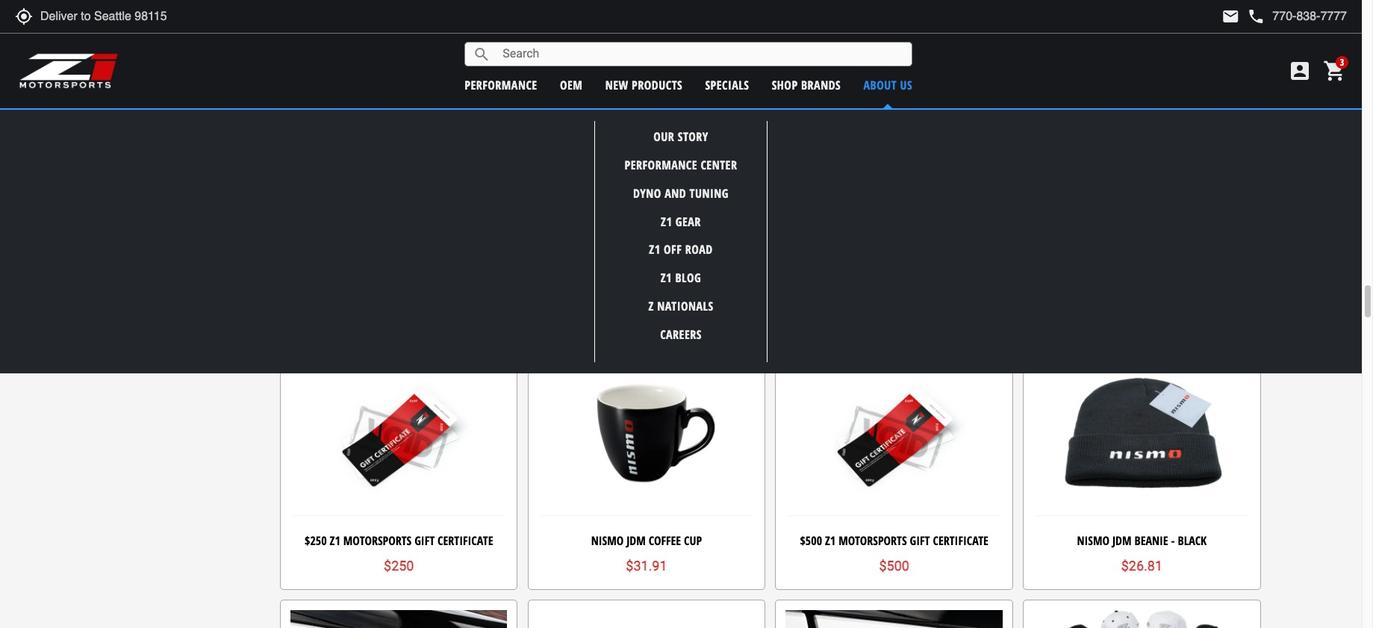 Task type: locate. For each thing, give the bounding box(es) containing it.
dyno and tuning
[[633, 185, 729, 201]]

nationals
[[658, 298, 714, 315]]

0 horizontal spatial $500
[[800, 533, 823, 549]]

0 horizontal spatial currently
[[603, 116, 654, 131]]

z1 for z1 gear
[[661, 213, 673, 230]]

cup
[[684, 533, 702, 549]]

$24.99
[[657, 23, 686, 35], [905, 23, 933, 35]]

currently shopping: r35 (change model)
[[603, 116, 810, 131]]

1 horizontal spatial z
[[649, 298, 654, 315]]

0 vertical spatial z
[[635, 254, 640, 270]]

1 horizontal spatial $11.23 $24.99
[[856, 21, 933, 37]]

star up z nationals
[[669, 280, 684, 294]]

z1 gear
[[661, 213, 701, 230]]

2 jdm from the left
[[1113, 533, 1132, 549]]

jdm up $31.91
[[627, 533, 646, 549]]

coffee
[[649, 533, 681, 549]]

$11.23
[[608, 21, 650, 37], [856, 21, 897, 37]]

2 $24.99 from the left
[[905, 23, 933, 35]]

z1 for z1 off road
[[649, 242, 661, 258]]

$11.23 up new
[[608, 21, 650, 37]]

0 horizontal spatial motorsports
[[343, 533, 412, 549]]

1 vertical spatial z
[[649, 298, 654, 315]]

z nationals
[[649, 298, 714, 315]]

shop
[[772, 77, 798, 93]]

oem
[[560, 77, 583, 93]]

1 $11.23 $24.99 from the left
[[608, 21, 686, 37]]

z nationals link
[[649, 298, 714, 315]]

phone
[[1248, 7, 1266, 25]]

certificate for $500 z1 motorsports gift certificate
[[933, 533, 989, 549]]

$250
[[305, 533, 327, 549], [384, 558, 414, 574]]

$11.23 $24.99
[[608, 21, 686, 37], [856, 21, 933, 37]]

$11.23 $24.99 up about us link
[[856, 21, 933, 37]]

1 vertical spatial $500
[[880, 558, 910, 574]]

z
[[635, 254, 640, 270], [649, 298, 654, 315]]

shopping_cart link
[[1320, 59, 1348, 83]]

(change
[[743, 117, 777, 131]]

0 horizontal spatial jdm
[[627, 533, 646, 549]]

z1 gear link
[[661, 213, 701, 230]]

motorsports
[[343, 533, 412, 549], [839, 533, 907, 549]]

off
[[664, 242, 682, 258]]

currently for unavailable
[[1102, 23, 1136, 35]]

1 certificate from the left
[[438, 533, 493, 549]]

0 horizontal spatial $24.99
[[657, 23, 686, 35]]

and
[[665, 185, 687, 201]]

specials
[[706, 77, 750, 93]]

1 horizontal spatial certificate
[[933, 533, 989, 549]]

0 horizontal spatial $11.23 $24.99
[[608, 21, 686, 37]]

nismo left coffee
[[591, 533, 624, 549]]

performance
[[625, 157, 698, 173]]

z left $10
[[649, 298, 654, 315]]

enthusiasts
[[643, 254, 704, 270]]

jdm
[[627, 533, 646, 549], [1113, 533, 1132, 549]]

gift
[[415, 533, 435, 549], [910, 533, 930, 549]]

1 star from the left
[[654, 280, 669, 294]]

2 $11.23 $24.99 from the left
[[856, 21, 933, 37]]

performance center
[[625, 157, 738, 173]]

2 nismo from the left
[[1078, 533, 1110, 549]]

dyno
[[633, 185, 662, 201]]

0 horizontal spatial gift
[[415, 533, 435, 549]]

oem link
[[560, 77, 583, 93]]

$500 for $500
[[880, 558, 910, 574]]

1 horizontal spatial nismo
[[1078, 533, 1110, 549]]

1 vertical spatial currently
[[603, 116, 654, 131]]

$500
[[800, 533, 823, 549], [880, 558, 910, 574]]

$31.91
[[626, 558, 668, 574]]

1 $11.23 from the left
[[608, 21, 650, 37]]

0 vertical spatial currently
[[1102, 23, 1136, 35]]

my_location
[[15, 7, 33, 25]]

2 certificate from the left
[[933, 533, 989, 549]]

2 $11.23 from the left
[[856, 21, 897, 37]]

2 star from the left
[[669, 280, 684, 294]]

1 horizontal spatial $24.99
[[905, 23, 933, 35]]

2 motorsports from the left
[[839, 533, 907, 549]]

jdm left beanie
[[1113, 533, 1132, 549]]

1 vertical spatial $250
[[384, 558, 414, 574]]

1 jdm from the left
[[627, 533, 646, 549]]

$26.81
[[1122, 558, 1163, 574]]

currently left unavailable
[[1102, 23, 1136, 35]]

star up $10
[[654, 280, 669, 294]]

0 horizontal spatial $250
[[305, 533, 327, 549]]

currently
[[1102, 23, 1136, 35], [603, 116, 654, 131]]

0 horizontal spatial nismo
[[591, 533, 624, 549]]

star
[[654, 280, 669, 294], [669, 280, 684, 294]]

$250 for $250
[[384, 558, 414, 574]]

currently unavailable
[[1102, 23, 1183, 35]]

jdm for coffee
[[627, 533, 646, 549]]

tuning
[[690, 185, 729, 201]]

0 horizontal spatial $11.23
[[608, 21, 650, 37]]

1 horizontal spatial $11.23
[[856, 21, 897, 37]]

0 horizontal spatial certificate
[[438, 533, 493, 549]]

1 gift from the left
[[415, 533, 435, 549]]

0 vertical spatial $250
[[305, 533, 327, 549]]

1 horizontal spatial $250
[[384, 558, 414, 574]]

performance link
[[465, 77, 538, 93]]

0 vertical spatial $500
[[800, 533, 823, 549]]

1 horizontal spatial motorsports
[[839, 533, 907, 549]]

$24.99 up search search box
[[657, 23, 686, 35]]

specials link
[[706, 77, 750, 93]]

careers
[[660, 326, 702, 343]]

account_box
[[1289, 59, 1313, 83]]

z1
[[661, 213, 673, 230], [649, 242, 661, 258], [661, 270, 672, 286], [330, 533, 341, 549], [825, 533, 836, 549]]

careers link
[[660, 326, 702, 343]]

nismo
[[591, 533, 624, 549], [1078, 533, 1110, 549]]

nismo left beanie
[[1078, 533, 1110, 549]]

Search search field
[[491, 43, 912, 66]]

1 $24.99 from the left
[[657, 23, 686, 35]]

legendary
[[578, 254, 632, 270]]

1 horizontal spatial $500
[[880, 558, 910, 574]]

certificate
[[438, 533, 493, 549], [933, 533, 989, 549]]

$24.99 up us
[[905, 23, 933, 35]]

1 motorsports from the left
[[343, 533, 412, 549]]

shopping_cart
[[1324, 59, 1348, 83]]

about
[[864, 77, 897, 93]]

$11.23 $24.99 up new products
[[608, 21, 686, 37]]

z right legendary
[[635, 254, 640, 270]]

0 horizontal spatial z
[[635, 254, 640, 270]]

jdm for beanie
[[1113, 533, 1132, 549]]

certificate for $250 z1 motorsports gift certificate
[[438, 533, 493, 549]]

1 horizontal spatial gift
[[910, 533, 930, 549]]

shop brands
[[772, 77, 841, 93]]

about us
[[864, 77, 913, 93]]

1 nismo from the left
[[591, 533, 624, 549]]

$11.23 up about
[[856, 21, 897, 37]]

2 gift from the left
[[910, 533, 930, 549]]

currently left our
[[603, 116, 654, 131]]

z1 blog
[[661, 270, 702, 286]]

1 horizontal spatial currently
[[1102, 23, 1136, 35]]

1 horizontal spatial jdm
[[1113, 533, 1132, 549]]



Task type: vqa. For each thing, say whether or not it's contained in the screenshot.


Task type: describe. For each thing, give the bounding box(es) containing it.
star star $5.58 $10
[[619, 280, 684, 316]]

products
[[632, 77, 683, 93]]

model)
[[780, 117, 810, 131]]

new
[[606, 77, 629, 93]]

blog
[[676, 270, 702, 286]]

z1 off road link
[[649, 242, 713, 258]]

mail
[[1222, 7, 1240, 25]]

z1 for z1 blog
[[661, 270, 672, 286]]

mail phone
[[1222, 7, 1266, 25]]

gift for $250 z1 motorsports gift certificate
[[415, 533, 435, 549]]

gift for $500 z1 motorsports gift certificate
[[910, 533, 930, 549]]

account_box link
[[1285, 59, 1316, 83]]

nismo for nismo jdm coffee cup
[[591, 533, 624, 549]]

$500 z1 motorsports gift certificate
[[800, 533, 989, 549]]

z1 blog link
[[661, 270, 702, 286]]

z1 off road
[[649, 242, 713, 258]]

$5
[[392, 21, 407, 37]]

story
[[678, 128, 709, 145]]

$10
[[660, 302, 675, 314]]

road
[[685, 242, 713, 258]]

r35
[[715, 116, 738, 131]]

nismo for nismo jdm beanie - black
[[1078, 533, 1110, 549]]

search
[[473, 45, 491, 63]]

black
[[1178, 533, 1207, 549]]

$250 for $250 z1 motorsports gift certificate
[[305, 533, 327, 549]]

shop brands link
[[772, 77, 841, 93]]

our story link
[[654, 128, 709, 145]]

zcca
[[553, 254, 575, 270]]

phone link
[[1248, 7, 1348, 25]]

us
[[901, 77, 913, 93]]

shopping:
[[657, 116, 712, 131]]

motorsports for $250
[[343, 533, 412, 549]]

performance center link
[[625, 157, 738, 173]]

-
[[1172, 533, 1176, 549]]

currently for shopping:
[[603, 116, 654, 131]]

beanie
[[1135, 533, 1169, 549]]

our story
[[654, 128, 709, 145]]

$500 for $500 z1 motorsports gift certificate
[[800, 533, 823, 549]]

motorsports for $500
[[839, 533, 907, 549]]

about us link
[[864, 77, 913, 93]]

gear
[[676, 213, 701, 230]]

our
[[654, 128, 675, 145]]

z1 motorsports logo image
[[19, 52, 119, 90]]

zcca legendary z enthusiasts poster
[[553, 254, 741, 270]]

brands
[[802, 77, 841, 93]]

$5.58
[[619, 300, 652, 316]]

poster
[[707, 254, 741, 270]]

center
[[701, 157, 738, 173]]

nismo jdm beanie - black
[[1078, 533, 1207, 549]]

performance
[[465, 77, 538, 93]]

dyno and tuning link
[[633, 185, 729, 201]]

$250 z1 motorsports gift certificate
[[305, 533, 493, 549]]

nismo jdm coffee cup
[[591, 533, 702, 549]]

(change model) link
[[743, 117, 810, 131]]

mail link
[[1222, 7, 1240, 25]]

new products link
[[606, 77, 683, 93]]

new products
[[606, 77, 683, 93]]

unavailable
[[1139, 23, 1183, 35]]



